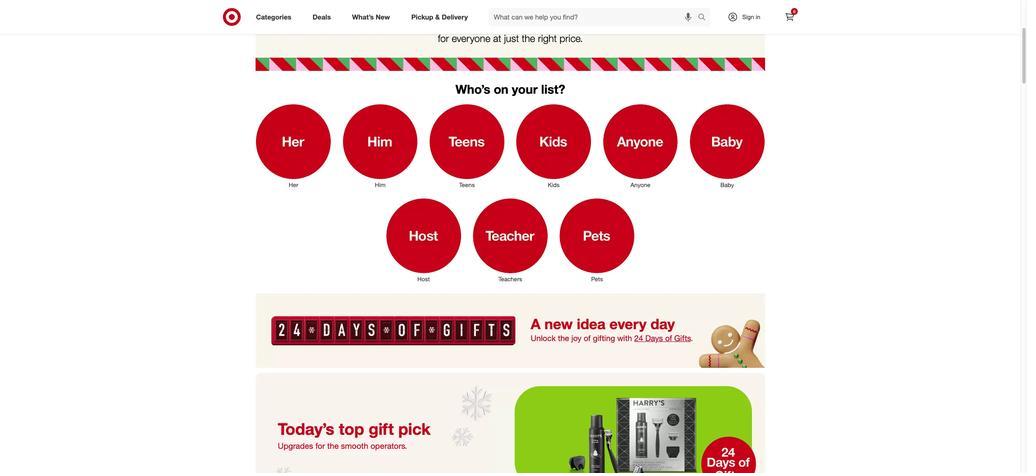 Task type: describe. For each thing, give the bounding box(es) containing it.
something
[[538, 21, 583, 33]]

for for today's
[[316, 441, 325, 451]]

joy
[[572, 334, 582, 343]]

deals link
[[306, 8, 342, 26]]

today's top gift pick upgrades for the smooth operators.
[[278, 420, 431, 451]]

just
[[504, 32, 519, 45]]

What can we help you find? suggestions appear below search field
[[489, 8, 700, 26]]

what's new
[[352, 13, 390, 21]]

host link
[[380, 197, 467, 284]]

today's
[[278, 420, 334, 439]]

who's on your list?
[[456, 82, 565, 97]]

6 link
[[781, 8, 799, 26]]

the for every
[[558, 334, 569, 343]]

pickup & delivery link
[[404, 8, 479, 26]]

pets link
[[554, 197, 641, 284]]

search
[[694, 13, 715, 22]]

host
[[418, 276, 430, 283]]

a new idea every day unlock the joy of gifting with 24 days of gifts .
[[531, 315, 693, 343]]

on
[[494, 82, 509, 97]]

what's new link
[[345, 8, 401, 26]]

.
[[691, 334, 693, 343]]

1 24 days of gifts image from the top
[[256, 294, 765, 368]]

for for the
[[438, 32, 449, 45]]

2 of from the left
[[665, 334, 672, 343]]

new
[[376, 13, 390, 21]]

has
[[520, 21, 536, 33]]

pickup
[[411, 13, 434, 21]]

your
[[512, 82, 538, 97]]

teachers
[[499, 276, 523, 283]]

in
[[756, 13, 761, 20]]

teens
[[459, 181, 475, 189]]

sign in
[[743, 13, 761, 20]]

kids
[[548, 181, 560, 189]]

price.
[[560, 32, 583, 45]]

1 of from the left
[[584, 334, 591, 343]]

categories link
[[249, 8, 302, 26]]

right
[[538, 32, 557, 45]]

pickup & delivery
[[411, 13, 468, 21]]

anyone
[[631, 181, 651, 189]]

what's
[[352, 13, 374, 21]]

her link
[[250, 103, 337, 189]]

list?
[[541, 82, 565, 97]]

days
[[646, 334, 663, 343]]

upgrades
[[278, 441, 313, 451]]

sign in link
[[721, 8, 774, 26]]

gift
[[369, 420, 394, 439]]

the for pick
[[327, 441, 339, 451]]

the inside the gifting station has something for everyone at just the right price.
[[522, 32, 535, 45]]

teens link
[[424, 103, 511, 189]]

anyone link
[[597, 103, 684, 189]]

everyone
[[452, 32, 491, 45]]

sign
[[743, 13, 754, 20]]

&
[[435, 13, 440, 21]]



Task type: vqa. For each thing, say whether or not it's contained in the screenshot.
the What's New
yes



Task type: locate. For each thing, give the bounding box(es) containing it.
1 horizontal spatial of
[[665, 334, 672, 343]]

1 vertical spatial for
[[316, 441, 325, 451]]

of
[[584, 334, 591, 343], [665, 334, 672, 343]]

top
[[339, 420, 364, 439]]

1 horizontal spatial the
[[522, 32, 535, 45]]

him link
[[337, 103, 424, 189]]

gifts
[[675, 334, 691, 343]]

of right joy at the bottom right of the page
[[584, 334, 591, 343]]

for down today's
[[316, 441, 325, 451]]

pick
[[399, 420, 431, 439]]

baby
[[721, 181, 734, 189]]

for
[[438, 32, 449, 45], [316, 441, 325, 451]]

operators.
[[371, 441, 407, 451]]

categories
[[256, 13, 291, 21]]

the left smooth
[[327, 441, 339, 451]]

baby link
[[684, 103, 771, 189]]

pets
[[591, 276, 603, 283]]

the gifting station has something for everyone at just the right price.
[[438, 21, 583, 45]]

him
[[375, 181, 386, 189]]

the right just
[[522, 32, 535, 45]]

0 horizontal spatial for
[[316, 441, 325, 451]]

0 horizontal spatial the
[[327, 441, 339, 451]]

teachers link
[[467, 197, 554, 284]]

the inside a new idea every day unlock the joy of gifting with 24 days of gifts .
[[558, 334, 569, 343]]

station
[[488, 21, 517, 33]]

for inside today's top gift pick upgrades for the smooth operators.
[[316, 441, 325, 451]]

at
[[493, 32, 502, 45]]

0 vertical spatial the
[[522, 32, 535, 45]]

a
[[531, 315, 541, 333]]

1 vertical spatial the
[[558, 334, 569, 343]]

day
[[651, 315, 675, 333]]

2 horizontal spatial the
[[558, 334, 569, 343]]

who's
[[456, 82, 491, 97]]

kids link
[[511, 103, 597, 189]]

for inside the gifting station has something for everyone at just the right price.
[[438, 32, 449, 45]]

gifting
[[457, 21, 485, 33]]

2 24 days of gifts image from the top
[[256, 373, 765, 474]]

the
[[438, 21, 454, 33]]

6
[[794, 9, 796, 14]]

delivery
[[442, 13, 468, 21]]

0 horizontal spatial of
[[584, 334, 591, 343]]

0 vertical spatial for
[[438, 32, 449, 45]]

the left joy at the bottom right of the page
[[558, 334, 569, 343]]

with
[[618, 334, 632, 343]]

the
[[522, 32, 535, 45], [558, 334, 569, 343], [327, 441, 339, 451]]

deals
[[313, 13, 331, 21]]

the inside today's top gift pick upgrades for the smooth operators.
[[327, 441, 339, 451]]

her
[[289, 181, 298, 189]]

of left the gifts on the bottom of the page
[[665, 334, 672, 343]]

new
[[545, 315, 573, 333]]

1 vertical spatial 24 days of gifts image
[[256, 373, 765, 474]]

idea
[[577, 315, 606, 333]]

smooth
[[341, 441, 368, 451]]

gifting
[[593, 334, 615, 343]]

for down pickup & delivery link
[[438, 32, 449, 45]]

0 vertical spatial 24 days of gifts image
[[256, 294, 765, 368]]

1 horizontal spatial for
[[438, 32, 449, 45]]

2 vertical spatial the
[[327, 441, 339, 451]]

every
[[610, 315, 647, 333]]

search button
[[694, 8, 715, 28]]

24
[[635, 334, 643, 343]]

24 days of gifts image
[[256, 294, 765, 368], [256, 373, 765, 474]]

unlock
[[531, 334, 556, 343]]



